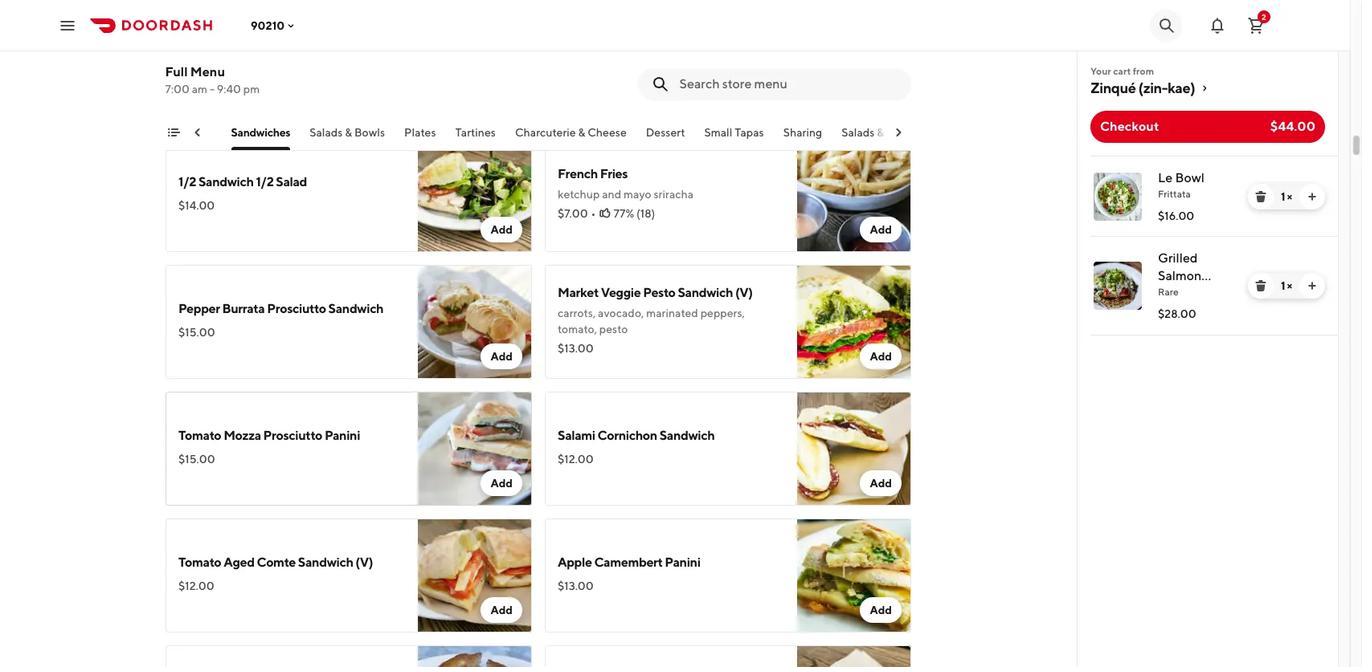 Task type: describe. For each thing, give the bounding box(es) containing it.
pepper
[[178, 301, 220, 317]]

zinqué (zin-kae) link
[[1091, 79, 1325, 98]]

kae)
[[1168, 80, 1195, 96]]

carrots,
[[558, 307, 596, 320]]

2
[[1262, 12, 1267, 21]]

salmon
[[1158, 268, 1202, 284]]

frittata
[[1158, 188, 1191, 200]]

bowls for 1st the salads & bowls button from left
[[355, 126, 385, 139]]

salami
[[558, 428, 595, 444]]

prosciutto for mozza
[[263, 428, 322, 444]]

sandwich for pepper burrata prosciutto sandwich
[[328, 301, 384, 317]]

zinqué
[[1091, 80, 1136, 96]]

apple camembert panini image
[[797, 519, 911, 633]]

tomato aged comte sandwich (v)
[[178, 555, 373, 571]]

plates
[[405, 126, 436, 139]]

& inside french ham & cheese panini french ham, swiss cheese
[[629, 39, 638, 55]]

7:00
[[166, 83, 190, 96]]

market veggie pesto sandwich (v) carrots, avocado, marinated peppers, tomato, pesto $13.00
[[558, 285, 753, 355]]

(zin-
[[1139, 80, 1168, 96]]

(18)
[[637, 207, 655, 220]]

french ham & cheese panini image
[[797, 11, 911, 125]]

open menu image
[[58, 16, 77, 35]]

90210
[[251, 19, 285, 32]]

am
[[192, 83, 208, 96]]

bowl
[[1175, 170, 1205, 186]]

camembert
[[594, 555, 663, 571]]

full menu 7:00 am - 9:40 pm
[[166, 64, 260, 96]]

add for salami cornichon sandwich
[[870, 477, 892, 490]]

panini inside french ham & cheese panini french ham, swiss cheese
[[685, 39, 721, 55]]

2 button
[[1240, 9, 1272, 41]]

salami cornichon sandwich
[[558, 428, 715, 444]]

peppers,
[[701, 307, 745, 320]]

plates button
[[405, 125, 436, 150]]

(v) for market veggie pesto sandwich (v) carrots, avocado, marinated peppers, tomato, pesto $13.00
[[735, 285, 753, 301]]

add for pepper burrata prosciutto sandwich
[[491, 350, 513, 363]]

$44.00
[[1271, 119, 1316, 134]]

add button for 1/2 sandwich 1/2 salad
[[481, 217, 522, 243]]

tomato mozza prosciutto panini
[[178, 428, 360, 444]]

$15.00 for pepper burrata prosciutto sandwich
[[178, 326, 215, 339]]

salads & bowls for 1st the salads & bowls button from left
[[310, 126, 385, 139]]

rare
[[1158, 286, 1179, 298]]

fries
[[600, 166, 628, 182]]

1/2 sandwich 1/2 salad image
[[418, 138, 532, 252]]

add for tomato aged comte sandwich (v)
[[491, 604, 513, 617]]

breakfast
[[117, 126, 165, 139]]

ketchup
[[558, 188, 600, 201]]

$12.00 for tomato aged comte sandwich (v)
[[178, 580, 214, 593]]

$16.00
[[1158, 210, 1195, 223]]

$13.00 inside market veggie pesto sandwich (v) carrots, avocado, marinated peppers, tomato, pesto $13.00
[[558, 342, 594, 355]]

charcuterie & cheese
[[516, 126, 627, 139]]

cornichon
[[598, 428, 657, 444]]

sharing
[[784, 126, 823, 139]]

salami cornichon sandwich image
[[797, 392, 911, 506]]

scroll menu navigation right image
[[892, 126, 905, 139]]

/
[[168, 126, 173, 139]]

plate
[[1158, 286, 1189, 301]]

your
[[1091, 65, 1111, 77]]

cheese inside button
[[588, 126, 627, 139]]

77% (18)
[[614, 207, 655, 220]]

apple camembert panini
[[558, 555, 701, 571]]

1 1/2 from the left
[[178, 174, 196, 190]]

salads for first the salads & bowls button from right
[[842, 126, 875, 139]]

marinated
[[646, 307, 698, 320]]

from
[[1133, 65, 1154, 77]]

apple
[[558, 555, 592, 571]]

notification bell image
[[1208, 16, 1227, 35]]

and
[[602, 188, 621, 201]]

breakfast / brunch button
[[117, 125, 212, 150]]

pesto
[[643, 285, 676, 301]]

pepper burrata prosciutto sandwich image
[[418, 265, 532, 379]]

burrata
[[222, 301, 265, 317]]

sandwiches
[[232, 126, 291, 139]]

menu
[[191, 64, 225, 80]]

add button for tomato mozza prosciutto panini
[[481, 471, 522, 497]]

market
[[558, 285, 599, 301]]

mayo
[[624, 188, 652, 201]]

charcuterie & cheese button
[[516, 125, 627, 150]]

90210 button
[[251, 19, 298, 32]]

french fries ketchup and mayo sriracha
[[558, 166, 694, 201]]

pm
[[244, 83, 260, 96]]

tomato mozzarella panini (v)
[[178, 47, 343, 63]]

cheese
[[653, 61, 690, 74]]

tomato,
[[558, 323, 597, 336]]

tomato aged comte sandwich (v) image
[[418, 519, 532, 633]]

(v) for tomato aged comte sandwich (v)
[[356, 555, 373, 571]]

salads & bowls for first the salads & bowls button from right
[[842, 126, 918, 139]]

tomato for tomato mozza prosciutto panini
[[178, 428, 221, 444]]

1/2 sandwich 1/2 salad
[[178, 174, 307, 190]]

french for french fries
[[558, 166, 598, 182]]

french for french ham & cheese panini
[[558, 39, 598, 55]]

grilled
[[1158, 251, 1198, 266]]



Task type: locate. For each thing, give the bounding box(es) containing it.
1 down $44.00
[[1281, 190, 1285, 203]]

$15.00 down pepper
[[178, 326, 215, 339]]

add for tomato mozza prosciutto panini
[[491, 477, 513, 490]]

0 horizontal spatial 1/2
[[178, 174, 196, 190]]

veggie
[[601, 285, 641, 301]]

remove item from cart image for le bowl
[[1255, 190, 1267, 203]]

2 horizontal spatial (v)
[[735, 285, 753, 301]]

0 vertical spatial $12.00
[[178, 72, 214, 85]]

tartines button
[[456, 125, 496, 150]]

1 salads from the left
[[310, 126, 343, 139]]

× for le bowl
[[1287, 190, 1292, 203]]

1 × for le bowl
[[1281, 190, 1292, 203]]

tomato mozza prosciutto panini image
[[418, 392, 532, 506]]

salads
[[310, 126, 343, 139], [842, 126, 875, 139]]

(v) inside market veggie pesto sandwich (v) carrots, avocado, marinated peppers, tomato, pesto $13.00
[[735, 285, 753, 301]]

1 horizontal spatial 1/2
[[256, 174, 274, 190]]

2 vertical spatial tomato
[[178, 555, 221, 571]]

tomato
[[178, 47, 221, 63], [178, 428, 221, 444], [178, 555, 221, 571]]

1 vertical spatial $13.00
[[558, 580, 594, 593]]

0 vertical spatial tomato
[[178, 47, 221, 63]]

& left plates
[[345, 126, 353, 139]]

1 vertical spatial (v)
[[735, 285, 753, 301]]

tomato left aged
[[178, 555, 221, 571]]

tapas
[[735, 126, 764, 139]]

2 vertical spatial $12.00
[[178, 580, 214, 593]]

bowls
[[355, 126, 385, 139], [887, 126, 918, 139]]

0 vertical spatial cheese
[[640, 39, 683, 55]]

2 1/2 from the left
[[256, 174, 274, 190]]

mozza
[[224, 428, 261, 444]]

0 horizontal spatial (v)
[[325, 47, 343, 63]]

& right ham
[[629, 39, 638, 55]]

$12.00 for tomato mozzarella panini (v)
[[178, 72, 214, 85]]

checkout
[[1100, 119, 1159, 134]]

2 remove item from cart image from the top
[[1255, 280, 1267, 293]]

1 for grilled salmon plate (gf)
[[1281, 280, 1285, 293]]

0 vertical spatial $13.00
[[558, 342, 594, 355]]

2 vertical spatial french
[[558, 166, 598, 182]]

pepper burrata prosciutto sandwich
[[178, 301, 384, 317]]

pesto
[[599, 323, 628, 336]]

$14.00
[[178, 199, 215, 212]]

add for 1/2 sandwich 1/2 salad
[[491, 223, 513, 236]]

0 vertical spatial prosciutto
[[267, 301, 326, 317]]

add button for pepper burrata prosciutto sandwich
[[481, 344, 522, 370]]

1 vertical spatial 1 ×
[[1281, 280, 1292, 293]]

$15.00 for tomato mozza prosciutto panini
[[178, 453, 215, 466]]

$13.00 down tomato,
[[558, 342, 594, 355]]

1 for le bowl
[[1281, 190, 1285, 203]]

1 vertical spatial ×
[[1287, 280, 1292, 293]]

9:40
[[217, 83, 242, 96]]

& inside button
[[579, 126, 586, 139]]

sandwich for tomato aged comte sandwich (v)
[[298, 555, 353, 571]]

1 horizontal spatial bowls
[[887, 126, 918, 139]]

1 × from the top
[[1287, 190, 1292, 203]]

0 horizontal spatial salads & bowls button
[[310, 125, 385, 150]]

salads right sandwiches
[[310, 126, 343, 139]]

$12.00 for salami cornichon sandwich
[[558, 453, 594, 466]]

ham
[[600, 39, 627, 55]]

remove item from cart image for grilled salmon plate (gf)
[[1255, 280, 1267, 293]]

french left ham,
[[558, 61, 594, 74]]

salads & bowls button
[[310, 125, 385, 150], [842, 125, 918, 150]]

$15.00 down tomato mozza prosciutto panini
[[178, 453, 215, 466]]

add one to cart image for le bowl
[[1306, 190, 1319, 203]]

0 vertical spatial french
[[558, 39, 598, 55]]

$12.00
[[178, 72, 214, 85], [558, 453, 594, 466], [178, 580, 214, 593]]

$13.00
[[558, 342, 594, 355], [558, 580, 594, 593]]

2 tomato from the top
[[178, 428, 221, 444]]

remove item from cart image
[[1255, 190, 1267, 203], [1255, 280, 1267, 293]]

french fries image
[[797, 138, 911, 252]]

Item Search search field
[[680, 76, 899, 93]]

sandwich for market veggie pesto sandwich (v) carrots, avocado, marinated peppers, tomato, pesto $13.00
[[678, 285, 733, 301]]

(gf)
[[1191, 286, 1219, 301]]

0 horizontal spatial bowls
[[355, 126, 385, 139]]

1 vertical spatial 1
[[1281, 280, 1285, 293]]

tomato for tomato mozzarella panini (v)
[[178, 47, 221, 63]]

2 bowls from the left
[[887, 126, 918, 139]]

0 vertical spatial 1
[[1281, 190, 1285, 203]]

grilled salmon plate (gf)
[[1158, 251, 1219, 301]]

french ham & cheese panini french ham, swiss cheese
[[558, 39, 721, 74]]

1 horizontal spatial salads & bowls
[[842, 126, 918, 139]]

1 × for grilled salmon plate (gf)
[[1281, 280, 1292, 293]]

add for apple camembert panini
[[870, 604, 892, 617]]

prosciutto
[[267, 301, 326, 317], [263, 428, 322, 444]]

2 $13.00 from the top
[[558, 580, 594, 593]]

1/2
[[178, 174, 196, 190], [256, 174, 274, 190]]

2 add one to cart image from the top
[[1306, 280, 1319, 293]]

bowls left plates
[[355, 126, 385, 139]]

0 vertical spatial remove item from cart image
[[1255, 190, 1267, 203]]

0 vertical spatial (v)
[[325, 47, 343, 63]]

1 $13.00 from the top
[[558, 342, 594, 355]]

list containing le bowl
[[1078, 156, 1338, 336]]

pan bagnat nicoise sandwich image
[[418, 646, 532, 668]]

salads & bowls button left plates button
[[310, 125, 385, 150]]

camembert, arugula, green apple sandwich (v) image
[[797, 646, 911, 668]]

aged
[[224, 555, 255, 571]]

0 vertical spatial add one to cart image
[[1306, 190, 1319, 203]]

your cart from
[[1091, 65, 1154, 77]]

1 horizontal spatial salads
[[842, 126, 875, 139]]

french left ham
[[558, 39, 598, 55]]

cheese
[[640, 39, 683, 55], [588, 126, 627, 139]]

-
[[210, 83, 215, 96]]

3 tomato from the top
[[178, 555, 221, 571]]

salads & bowls left plates
[[310, 126, 385, 139]]

×
[[1287, 190, 1292, 203], [1287, 280, 1292, 293]]

0 vertical spatial 1 ×
[[1281, 190, 1292, 203]]

sandwich
[[198, 174, 254, 190], [678, 285, 733, 301], [328, 301, 384, 317], [660, 428, 715, 444], [298, 555, 353, 571]]

2 vertical spatial (v)
[[356, 555, 373, 571]]

add button
[[860, 90, 902, 116], [481, 217, 522, 243], [860, 217, 902, 243], [481, 344, 522, 370], [860, 344, 902, 370], [481, 471, 522, 497], [860, 471, 902, 497], [481, 598, 522, 624], [860, 598, 902, 624]]

le bowl image
[[1094, 173, 1142, 221]]

sandwich inside market veggie pesto sandwich (v) carrots, avocado, marinated peppers, tomato, pesto $13.00
[[678, 285, 733, 301]]

2 salads & bowls button from the left
[[842, 125, 918, 150]]

tomato left mozza
[[178, 428, 221, 444]]

$13.00 down apple
[[558, 580, 594, 593]]

market veggie pesto sandwich (v) image
[[797, 265, 911, 379]]

swiss
[[623, 61, 651, 74]]

1/2 up $14.00
[[178, 174, 196, 190]]

panini
[[685, 39, 721, 55], [288, 47, 323, 63], [325, 428, 360, 444], [665, 555, 701, 571]]

tomato mozzarella panini (v) image
[[418, 11, 532, 125]]

comte
[[257, 555, 296, 571]]

2 1 × from the top
[[1281, 280, 1292, 293]]

2 × from the top
[[1287, 280, 1292, 293]]

$7.00
[[558, 207, 588, 220]]

1 vertical spatial $15.00
[[178, 453, 215, 466]]

& left scroll menu navigation right icon
[[877, 126, 885, 139]]

french up ketchup at the left of page
[[558, 166, 598, 182]]

2 salads & bowls from the left
[[842, 126, 918, 139]]

1 french from the top
[[558, 39, 598, 55]]

cheese up cheese
[[640, 39, 683, 55]]

cart
[[1113, 65, 1131, 77]]

$7.00 •
[[558, 207, 596, 220]]

tartines
[[456, 126, 496, 139]]

1 vertical spatial cheese
[[588, 126, 627, 139]]

prosciutto right mozza
[[263, 428, 322, 444]]

1 1 × from the top
[[1281, 190, 1292, 203]]

1 vertical spatial $12.00
[[558, 453, 594, 466]]

2 salads from the left
[[842, 126, 875, 139]]

0 vertical spatial ×
[[1287, 190, 1292, 203]]

bowls down french ham & cheese panini image
[[887, 126, 918, 139]]

1/2 left salad
[[256, 174, 274, 190]]

salads left scroll menu navigation right icon
[[842, 126, 875, 139]]

1 vertical spatial tomato
[[178, 428, 221, 444]]

add one to cart image for grilled salmon plate (gf)
[[1306, 280, 1319, 293]]

add button for tomato aged comte sandwich (v)
[[481, 598, 522, 624]]

le
[[1158, 170, 1173, 186]]

2 french from the top
[[558, 61, 594, 74]]

cheese up fries
[[588, 126, 627, 139]]

(v)
[[325, 47, 343, 63], [735, 285, 753, 301], [356, 555, 373, 571]]

prosciutto for burrata
[[267, 301, 326, 317]]

&
[[629, 39, 638, 55], [345, 126, 353, 139], [579, 126, 586, 139], [877, 126, 885, 139]]

0 horizontal spatial cheese
[[588, 126, 627, 139]]

•
[[591, 207, 596, 220]]

3 french from the top
[[558, 166, 598, 182]]

0 vertical spatial $15.00
[[178, 326, 215, 339]]

2 1 from the top
[[1281, 280, 1285, 293]]

salads & bowls button right sharing button
[[842, 125, 918, 150]]

1 $15.00 from the top
[[178, 326, 215, 339]]

mozzarella
[[224, 47, 285, 63]]

small tapas button
[[705, 125, 764, 150]]

avocado,
[[598, 307, 644, 320]]

zinqué (zin-kae)
[[1091, 80, 1195, 96]]

small tapas
[[705, 126, 764, 139]]

1 bowls from the left
[[355, 126, 385, 139]]

ham,
[[596, 61, 621, 74]]

brunch
[[175, 126, 212, 139]]

1 horizontal spatial (v)
[[356, 555, 373, 571]]

add button for apple camembert panini
[[860, 598, 902, 624]]

1 horizontal spatial salads & bowls button
[[842, 125, 918, 150]]

1 add one to cart image from the top
[[1306, 190, 1319, 203]]

grilled salmon plate (gf) image
[[1094, 262, 1142, 310]]

2 items, open order cart image
[[1247, 16, 1266, 35]]

0 horizontal spatial salads & bowls
[[310, 126, 385, 139]]

add one to cart image
[[1306, 190, 1319, 203], [1306, 280, 1319, 293]]

scroll menu navigation left image
[[191, 126, 204, 139]]

dessert
[[646, 126, 686, 139]]

sharing button
[[784, 125, 823, 150]]

1 tomato from the top
[[178, 47, 221, 63]]

1 ×
[[1281, 190, 1292, 203], [1281, 280, 1292, 293]]

salad
[[276, 174, 307, 190]]

0 horizontal spatial salads
[[310, 126, 343, 139]]

charcuterie
[[516, 126, 576, 139]]

× for grilled salmon plate (gf)
[[1287, 280, 1292, 293]]

& right charcuterie
[[579, 126, 586, 139]]

salads for 1st the salads & bowls button from left
[[310, 126, 343, 139]]

tomato up the menu
[[178, 47, 221, 63]]

show menu categories image
[[167, 126, 180, 139]]

sriracha
[[654, 188, 694, 201]]

1 vertical spatial french
[[558, 61, 594, 74]]

small
[[705, 126, 733, 139]]

1
[[1281, 190, 1285, 203], [1281, 280, 1285, 293]]

1 1 from the top
[[1281, 190, 1285, 203]]

prosciutto right burrata
[[267, 301, 326, 317]]

1 right (gf)
[[1281, 280, 1285, 293]]

1 vertical spatial prosciutto
[[263, 428, 322, 444]]

tomato for tomato aged comte sandwich (v)
[[178, 555, 221, 571]]

bowls for first the salads & bowls button from right
[[887, 126, 918, 139]]

french inside french fries ketchup and mayo sriracha
[[558, 166, 598, 182]]

$28.00
[[1158, 308, 1196, 321]]

add
[[870, 96, 892, 109], [491, 223, 513, 236], [870, 223, 892, 236], [491, 350, 513, 363], [870, 350, 892, 363], [491, 477, 513, 490], [870, 477, 892, 490], [491, 604, 513, 617], [870, 604, 892, 617]]

1 horizontal spatial cheese
[[640, 39, 683, 55]]

full
[[166, 64, 188, 80]]

add button for salami cornichon sandwich
[[860, 471, 902, 497]]

1 vertical spatial remove item from cart image
[[1255, 280, 1267, 293]]

salads & bowls down french ham & cheese panini image
[[842, 126, 918, 139]]

dessert button
[[646, 125, 686, 150]]

le bowl frittata
[[1158, 170, 1205, 200]]

list
[[1078, 156, 1338, 336]]

77%
[[614, 207, 634, 220]]

1 salads & bowls from the left
[[310, 126, 385, 139]]

1 salads & bowls button from the left
[[310, 125, 385, 150]]

1 remove item from cart image from the top
[[1255, 190, 1267, 203]]

breakfast / brunch
[[117, 126, 212, 139]]

cheese inside french ham & cheese panini french ham, swiss cheese
[[640, 39, 683, 55]]

salads & bowls
[[310, 126, 385, 139], [842, 126, 918, 139]]

2 $15.00 from the top
[[178, 453, 215, 466]]

1 vertical spatial add one to cart image
[[1306, 280, 1319, 293]]



Task type: vqa. For each thing, say whether or not it's contained in the screenshot.
the $9.49 within the Carrot Cake Four rich, golden layers of cake with walnuts, pineapple and raisins. Topped with a smooth cream cheese icing. $9.49
no



